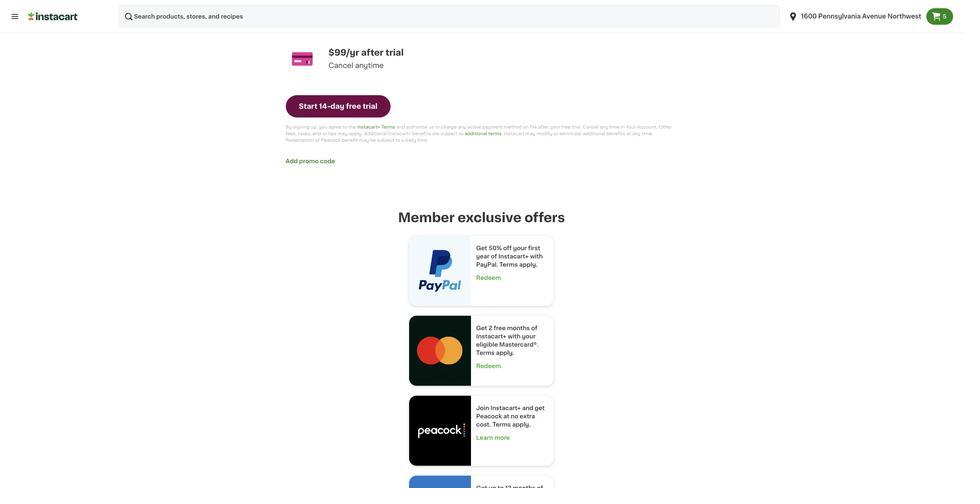 Task type: describe. For each thing, give the bounding box(es) containing it.
instacart+ inside and authorize us to charge any active payment method on file after your free trial. cancel any time in your account. other fees, taxes, and or tips may apply. additional instacart+ benefits are subject to
[[388, 131, 411, 136]]

in
[[621, 125, 625, 129]]

cost.
[[476, 422, 491, 428]]

get 2 free months of instacart+ with your eligible mastercard®. terms apply.
[[476, 325, 540, 356]]

agree
[[329, 125, 342, 129]]

trial.
[[572, 125, 582, 129]]

first
[[528, 245, 540, 251]]

no
[[511, 414, 518, 419]]

modify
[[536, 131, 553, 136]]

get 50% off your first year of instacart+ with paypal. terms apply.
[[476, 245, 544, 268]]

start
[[299, 103, 317, 110]]

peacock inside redemption of peacock benefit may be subject to a daily limit.
[[321, 138, 341, 143]]

2 additional from the left
[[583, 131, 605, 136]]

anytime
[[355, 62, 384, 69]]

extra
[[520, 414, 535, 419]]

terms up additional
[[381, 125, 395, 129]]

redeem button for mastercard®.
[[476, 362, 549, 370]]

and down 'up,'
[[313, 131, 321, 136]]

benefits inside and authorize us to charge any active payment method on file after your free trial. cancel any time in your account. other fees, taxes, and or tips may apply. additional instacart+ benefits are subject to
[[412, 131, 431, 136]]

add promo code button
[[286, 157, 335, 165]]

additional
[[364, 131, 387, 136]]

terms
[[488, 131, 502, 136]]

member exclusive offers
[[398, 211, 565, 224]]

1 1600 pennsylvania avenue northwest button from the left
[[783, 5, 926, 28]]

2 horizontal spatial any
[[632, 131, 640, 136]]

peacock inside join instacart+ and get peacock at no extra cost. terms apply.
[[476, 414, 502, 419]]

charge
[[441, 125, 457, 129]]

lower service fees
[[329, 2, 414, 11]]

50%
[[489, 245, 502, 251]]

northwest
[[888, 13, 921, 19]]

instacart+ inside get 50% off your first year of instacart+ with paypal. terms apply.
[[498, 254, 529, 259]]

movies,
[[543, 11, 570, 18]]

account.
[[637, 125, 658, 129]]

value)
[[570, 20, 591, 27]]

$99/yr after trial
[[329, 48, 404, 57]]

you
[[319, 125, 327, 129]]

exclusive
[[458, 211, 522, 224]]

or inside and authorize us to charge any active payment method on file after your free trial. cancel any time in your account. other fees, taxes, and or tips may apply. additional instacart+ benefits are subject to
[[322, 131, 327, 136]]

add
[[286, 158, 298, 164]]

0 horizontal spatial any
[[458, 125, 466, 129]]

at inside join instacart+ and get peacock at no extra cost. terms apply.
[[503, 414, 509, 419]]

of inside redemption of peacock benefit may be subject to a daily limit.
[[315, 138, 320, 143]]

($59.99/yr
[[531, 20, 568, 27]]

your inside get 2 free months of instacart+ with your eligible mastercard®. terms apply.
[[522, 334, 536, 339]]

year
[[476, 254, 490, 259]]

join instacart+ and get peacock at no extra cost. terms apply.
[[476, 405, 546, 428]]

eligible
[[476, 342, 498, 348]]

time.
[[642, 131, 653, 136]]

your
[[626, 125, 636, 129]]

by signing up, you agree to the instacart+ terms
[[286, 125, 395, 129]]

start 14-day free trial button
[[286, 95, 391, 117]]

$99/yr
[[329, 48, 359, 57]]

subject inside and authorize us to charge any active payment method on file after your free trial. cancel any time in your account. other fees, taxes, and or tips may apply. additional instacart+ benefits are subject to
[[441, 131, 458, 136]]

avenue
[[862, 13, 886, 19]]

Search field
[[119, 5, 780, 28]]

months
[[507, 325, 530, 331]]

taxes,
[[298, 131, 311, 136]]

time
[[609, 125, 620, 129]]

up,
[[311, 125, 318, 129]]

apply. inside join instacart+ and get peacock at no extra cost. terms apply.
[[512, 422, 531, 428]]

your inside get 50% off your first year of instacart+ with paypal. terms apply.
[[513, 245, 527, 251]]

terms inside get 2 free months of instacart+ with your eligible mastercard®. terms apply.
[[476, 350, 495, 356]]

service
[[359, 2, 392, 11]]

fees
[[394, 2, 414, 11]]

to left 'the'
[[343, 125, 347, 129]]

2 or from the left
[[554, 131, 558, 136]]

after inside and authorize us to charge any active payment method on file after your free trial. cancel any time in your account. other fees, taxes, and or tips may apply. additional instacart+ benefits are subject to
[[538, 125, 549, 129]]

learn
[[476, 435, 493, 441]]

sports,
[[598, 11, 622, 18]]

additional terms link
[[465, 131, 502, 136]]

code
[[320, 158, 335, 164]]

instacart+ inside get 2 free months of instacart+ with your eligible mastercard®. terms apply.
[[476, 334, 506, 339]]

active
[[467, 125, 481, 129]]

1 horizontal spatial any
[[600, 125, 608, 129]]

cancel anytime
[[329, 62, 384, 69]]

free inside and authorize us to charge any active payment method on file after your free trial. cancel any time in your account. other fees, taxes, and or tips may apply. additional instacart+ benefits are subject to
[[561, 125, 571, 129]]

0 horizontal spatial after
[[361, 48, 384, 57]]

authorize
[[406, 125, 427, 129]]

limit.
[[417, 138, 428, 143]]

get for get 50% off your first year of instacart+ with paypal. terms apply.
[[476, 245, 487, 251]]

1600 pennsylvania avenue northwest
[[801, 13, 921, 19]]

the
[[349, 125, 356, 129]]

instacart
[[504, 131, 524, 136]]

are
[[432, 131, 439, 136]]

additional terms . instacart may modify or terminate additional benefits at any time.
[[465, 131, 653, 136]]

and up the a
[[396, 125, 405, 129]]

to inside redemption of peacock benefit may be subject to a daily limit.
[[395, 138, 400, 143]]

redeem for get 50% off your first year of instacart+ with paypal. terms apply.
[[476, 275, 501, 281]]

promo
[[299, 158, 319, 164]]

us
[[428, 125, 434, 129]]

apply. inside get 50% off your first year of instacart+ with paypal. terms apply.
[[519, 262, 538, 268]]

hit movies, tv, live sports, and more ($59.99/yr value)
[[531, 11, 659, 27]]

free inside get 2 free months of instacart+ with your eligible mastercard®. terms apply.
[[494, 325, 506, 331]]

apply. inside get 2 free months of instacart+ with your eligible mastercard®. terms apply.
[[496, 350, 514, 356]]

instacart+ terms link
[[357, 125, 395, 129]]

daily
[[405, 138, 416, 143]]



Task type: vqa. For each thing, say whether or not it's contained in the screenshot.
"And Authorize Us To Charge Any Active Payment Method On File After Your Free Trial. Cancel Any Time In Your Account. Other Fees, Taxes, And Or Tips May Apply. Additional Instacart+ Benefits Are Subject To"
yes



Task type: locate. For each thing, give the bounding box(es) containing it.
0 vertical spatial free
[[346, 103, 361, 110]]

may inside and authorize us to charge any active payment method on file after your free trial. cancel any time in your account. other fees, taxes, and or tips may apply. additional instacart+ benefits are subject to
[[338, 131, 348, 136]]

of inside get 2 free months of instacart+ with your eligible mastercard®. terms apply.
[[531, 325, 537, 331]]

0 vertical spatial redeem
[[476, 275, 501, 281]]

2 get from the top
[[476, 325, 487, 331]]

0 vertical spatial peacock
[[321, 138, 341, 143]]

0 vertical spatial get
[[476, 245, 487, 251]]

.
[[502, 131, 503, 136]]

terms down off
[[500, 262, 518, 268]]

redeem button down get 50% off your first year of instacart+ with paypal. terms apply.
[[476, 274, 549, 282]]

additional right terminate
[[583, 131, 605, 136]]

with
[[530, 254, 543, 259], [508, 334, 521, 339]]

benefits
[[412, 131, 431, 136], [606, 131, 625, 136]]

get left the 2
[[476, 325, 487, 331]]

terms inside get 50% off your first year of instacart+ with paypal. terms apply.
[[500, 262, 518, 268]]

at
[[626, 131, 631, 136], [503, 414, 509, 419]]

0 horizontal spatial subject
[[377, 138, 394, 143]]

0 horizontal spatial more
[[494, 435, 510, 441]]

or right modify
[[554, 131, 558, 136]]

by
[[286, 125, 292, 129]]

benefits down time
[[606, 131, 625, 136]]

1 vertical spatial of
[[491, 254, 497, 259]]

on
[[523, 125, 529, 129]]

1 horizontal spatial at
[[626, 131, 631, 136]]

instacart+ down the 2
[[476, 334, 506, 339]]

1 benefits from the left
[[412, 131, 431, 136]]

0 vertical spatial of
[[315, 138, 320, 143]]

1 vertical spatial more
[[494, 435, 510, 441]]

with inside get 50% off your first year of instacart+ with paypal. terms apply.
[[530, 254, 543, 259]]

pennsylvania
[[818, 13, 861, 19]]

to right us
[[435, 125, 440, 129]]

free inside button
[[346, 103, 361, 110]]

1 horizontal spatial cancel
[[583, 125, 599, 129]]

redeem button down mastercard®.
[[476, 362, 549, 370]]

other
[[659, 125, 672, 129]]

day
[[331, 103, 344, 110]]

may left be
[[359, 138, 369, 143]]

1 horizontal spatial or
[[554, 131, 558, 136]]

more inside "hit movies, tv, live sports, and more ($59.99/yr value)"
[[639, 11, 657, 18]]

1 vertical spatial at
[[503, 414, 509, 419]]

2 horizontal spatial may
[[525, 131, 535, 136]]

14-
[[319, 103, 331, 110]]

0 horizontal spatial cancel
[[329, 62, 353, 69]]

1 horizontal spatial peacock
[[476, 414, 502, 419]]

get for get 2 free months of instacart+ with your eligible mastercard®. terms apply.
[[476, 325, 487, 331]]

off
[[503, 245, 512, 251]]

may for additional terms . instacart may modify or terminate additional benefits at any time.
[[525, 131, 535, 136]]

tv,
[[572, 11, 583, 18]]

may down file
[[525, 131, 535, 136]]

terms down no
[[493, 422, 511, 428]]

subject inside redemption of peacock benefit may be subject to a daily limit.
[[377, 138, 394, 143]]

0 horizontal spatial with
[[508, 334, 521, 339]]

learn more button
[[476, 434, 549, 442]]

more right learn on the bottom of the page
[[494, 435, 510, 441]]

and inside "hit movies, tv, live sports, and more ($59.99/yr value)"
[[624, 11, 637, 18]]

1 vertical spatial after
[[538, 125, 549, 129]]

after up modify
[[538, 125, 549, 129]]

apply. down first
[[519, 262, 538, 268]]

payment
[[482, 125, 503, 129]]

tips
[[328, 131, 337, 136]]

any left active
[[458, 125, 466, 129]]

redemption
[[286, 138, 314, 143]]

add promo code
[[286, 158, 335, 164]]

more inside button
[[494, 435, 510, 441]]

trial inside button
[[363, 103, 377, 110]]

0 horizontal spatial additional
[[465, 131, 487, 136]]

5
[[943, 14, 947, 19]]

additional down active
[[465, 131, 487, 136]]

0 horizontal spatial peacock
[[321, 138, 341, 143]]

any
[[458, 125, 466, 129], [600, 125, 608, 129], [632, 131, 640, 136]]

more
[[639, 11, 657, 18], [494, 435, 510, 441]]

instacart logo image
[[28, 12, 78, 21]]

1 or from the left
[[322, 131, 327, 136]]

0 vertical spatial after
[[361, 48, 384, 57]]

any down your
[[632, 131, 640, 136]]

0 vertical spatial redeem button
[[476, 274, 549, 282]]

peacock up 'cost.'
[[476, 414, 502, 419]]

0 vertical spatial trial
[[386, 48, 404, 57]]

be
[[370, 138, 376, 143]]

free up terminate
[[561, 125, 571, 129]]

subject down additional
[[377, 138, 394, 143]]

instacart+ up no
[[491, 405, 521, 411]]

instacart+ up the a
[[388, 131, 411, 136]]

redeem button
[[476, 274, 549, 282], [476, 362, 549, 370]]

1 horizontal spatial trial
[[386, 48, 404, 57]]

apply. down 'the'
[[349, 131, 363, 136]]

or down the you
[[322, 131, 327, 136]]

0 vertical spatial more
[[639, 11, 657, 18]]

and authorize us to charge any active payment method on file after your free trial. cancel any time in your account. other fees, taxes, and or tips may apply. additional instacart+ benefits are subject to
[[286, 125, 673, 136]]

redeem down paypal.
[[476, 275, 501, 281]]

apply. inside and authorize us to charge any active payment method on file after your free trial. cancel any time in your account. other fees, taxes, and or tips may apply. additional instacart+ benefits are subject to
[[349, 131, 363, 136]]

free right the 2
[[494, 325, 506, 331]]

subject down charge
[[441, 131, 458, 136]]

your up additional terms . instacart may modify or terminate additional benefits at any time. on the top
[[550, 125, 560, 129]]

and
[[624, 11, 637, 18], [396, 125, 405, 129], [313, 131, 321, 136], [522, 405, 533, 411]]

1 vertical spatial with
[[508, 334, 521, 339]]

2 vertical spatial of
[[531, 325, 537, 331]]

may for redemption of peacock benefit may be subject to a daily limit.
[[359, 138, 369, 143]]

2 horizontal spatial free
[[561, 125, 571, 129]]

of down 'up,'
[[315, 138, 320, 143]]

instacart+
[[357, 125, 380, 129], [388, 131, 411, 136], [498, 254, 529, 259], [476, 334, 506, 339], [491, 405, 521, 411]]

0 vertical spatial subject
[[441, 131, 458, 136]]

0 horizontal spatial or
[[322, 131, 327, 136]]

peacock down tips
[[321, 138, 341, 143]]

at down your
[[626, 131, 631, 136]]

1 horizontal spatial after
[[538, 125, 549, 129]]

None search field
[[119, 5, 780, 28]]

0 vertical spatial your
[[550, 125, 560, 129]]

1 horizontal spatial may
[[359, 138, 369, 143]]

1 vertical spatial get
[[476, 325, 487, 331]]

benefit
[[342, 138, 358, 143]]

cancel
[[329, 62, 353, 69], [583, 125, 599, 129]]

file
[[530, 125, 537, 129]]

of
[[315, 138, 320, 143], [491, 254, 497, 259], [531, 325, 537, 331]]

0 horizontal spatial trial
[[363, 103, 377, 110]]

signing
[[293, 125, 309, 129]]

learn more
[[476, 435, 510, 441]]

offers
[[525, 211, 565, 224]]

additional
[[465, 131, 487, 136], [583, 131, 605, 136]]

1 vertical spatial subject
[[377, 138, 394, 143]]

any left time
[[600, 125, 608, 129]]

1 horizontal spatial subject
[[441, 131, 458, 136]]

start 14-day free trial
[[299, 103, 377, 110]]

apply. down mastercard®.
[[496, 350, 514, 356]]

of down 50%
[[491, 254, 497, 259]]

redeem for get 2 free months of instacart+ with your eligible mastercard®. terms apply.
[[476, 363, 501, 369]]

redemption of peacock benefit may be subject to a daily limit.
[[286, 131, 654, 143]]

1 redeem button from the top
[[476, 274, 549, 282]]

and right sports,
[[624, 11, 637, 18]]

0 horizontal spatial at
[[503, 414, 509, 419]]

1 vertical spatial your
[[513, 245, 527, 251]]

2 1600 pennsylvania avenue northwest button from the left
[[788, 5, 921, 28]]

0 vertical spatial with
[[530, 254, 543, 259]]

with inside get 2 free months of instacart+ with your eligible mastercard®. terms apply.
[[508, 334, 521, 339]]

free right day
[[346, 103, 361, 110]]

terms
[[381, 125, 395, 129], [500, 262, 518, 268], [476, 350, 495, 356], [493, 422, 511, 428]]

get
[[476, 245, 487, 251], [476, 325, 487, 331]]

2 vertical spatial free
[[494, 325, 506, 331]]

1 vertical spatial free
[[561, 125, 571, 129]]

apply.
[[349, 131, 363, 136], [519, 262, 538, 268], [496, 350, 514, 356], [512, 422, 531, 428]]

of inside get 50% off your first year of instacart+ with paypal. terms apply.
[[491, 254, 497, 259]]

lower
[[329, 2, 357, 11]]

redeem button for paypal.
[[476, 274, 549, 282]]

1 horizontal spatial with
[[530, 254, 543, 259]]

0 vertical spatial cancel
[[329, 62, 353, 69]]

with down the months
[[508, 334, 521, 339]]

2 redeem from the top
[[476, 363, 501, 369]]

hit
[[531, 11, 541, 18]]

1 horizontal spatial of
[[491, 254, 497, 259]]

or
[[322, 131, 327, 136], [554, 131, 558, 136]]

0 horizontal spatial free
[[346, 103, 361, 110]]

your up mastercard®.
[[522, 334, 536, 339]]

at left no
[[503, 414, 509, 419]]

1 vertical spatial peacock
[[476, 414, 502, 419]]

method
[[504, 125, 522, 129]]

1 horizontal spatial free
[[494, 325, 506, 331]]

1 additional from the left
[[465, 131, 487, 136]]

instacart+ inside join instacart+ and get peacock at no extra cost. terms apply.
[[491, 405, 521, 411]]

1 horizontal spatial more
[[639, 11, 657, 18]]

to
[[343, 125, 347, 129], [435, 125, 440, 129], [459, 131, 463, 136], [395, 138, 400, 143]]

of right the months
[[531, 325, 537, 331]]

1 vertical spatial redeem button
[[476, 362, 549, 370]]

get up year
[[476, 245, 487, 251]]

2 horizontal spatial of
[[531, 325, 537, 331]]

1 horizontal spatial benefits
[[606, 131, 625, 136]]

1 horizontal spatial additional
[[583, 131, 605, 136]]

0 horizontal spatial benefits
[[412, 131, 431, 136]]

1 redeem from the top
[[476, 275, 501, 281]]

member
[[398, 211, 455, 224]]

redeem down eligible
[[476, 363, 501, 369]]

peacock
[[321, 138, 341, 143], [476, 414, 502, 419]]

fees,
[[286, 131, 297, 136]]

terms down eligible
[[476, 350, 495, 356]]

2 benefits from the left
[[606, 131, 625, 136]]

2 redeem button from the top
[[476, 362, 549, 370]]

5 button
[[926, 8, 953, 25]]

1 vertical spatial cancel
[[583, 125, 599, 129]]

0 vertical spatial at
[[626, 131, 631, 136]]

paypal.
[[476, 262, 498, 268]]

1 vertical spatial redeem
[[476, 363, 501, 369]]

instacart+ up additional
[[357, 125, 380, 129]]

to left additional terms link
[[459, 131, 463, 136]]

subject
[[441, 131, 458, 136], [377, 138, 394, 143]]

apply. down extra
[[512, 422, 531, 428]]

a
[[401, 138, 404, 143]]

1600
[[801, 13, 817, 19]]

2
[[489, 325, 492, 331]]

cancel down $99/yr
[[329, 62, 353, 69]]

live
[[584, 11, 596, 18]]

to left the a
[[395, 138, 400, 143]]

2 vertical spatial your
[[522, 334, 536, 339]]

terminate
[[560, 131, 582, 136]]

more right sports,
[[639, 11, 657, 18]]

after up 'anytime' at the top of the page
[[361, 48, 384, 57]]

get
[[535, 405, 545, 411]]

1 get from the top
[[476, 245, 487, 251]]

benefits up limit.
[[412, 131, 431, 136]]

get inside get 2 free months of instacart+ with your eligible mastercard®. terms apply.
[[476, 325, 487, 331]]

may down by signing up, you agree to the instacart+ terms on the top left
[[338, 131, 348, 136]]

your inside and authorize us to charge any active payment method on file after your free trial. cancel any time in your account. other fees, taxes, and or tips may apply. additional instacart+ benefits are subject to
[[550, 125, 560, 129]]

cancel inside and authorize us to charge any active payment method on file after your free trial. cancel any time in your account. other fees, taxes, and or tips may apply. additional instacart+ benefits are subject to
[[583, 125, 599, 129]]

may
[[338, 131, 348, 136], [525, 131, 535, 136], [359, 138, 369, 143]]

may inside redemption of peacock benefit may be subject to a daily limit.
[[359, 138, 369, 143]]

1 vertical spatial trial
[[363, 103, 377, 110]]

cancel right "trial."
[[583, 125, 599, 129]]

and inside join instacart+ and get peacock at no extra cost. terms apply.
[[522, 405, 533, 411]]

with down first
[[530, 254, 543, 259]]

0 horizontal spatial of
[[315, 138, 320, 143]]

mastercard®.
[[499, 342, 539, 348]]

and up extra
[[522, 405, 533, 411]]

your right off
[[513, 245, 527, 251]]

get inside get 50% off your first year of instacart+ with paypal. terms apply.
[[476, 245, 487, 251]]

0 horizontal spatial may
[[338, 131, 348, 136]]

terms inside join instacart+ and get peacock at no extra cost. terms apply.
[[493, 422, 511, 428]]

join
[[476, 405, 489, 411]]

instacart+ down off
[[498, 254, 529, 259]]



